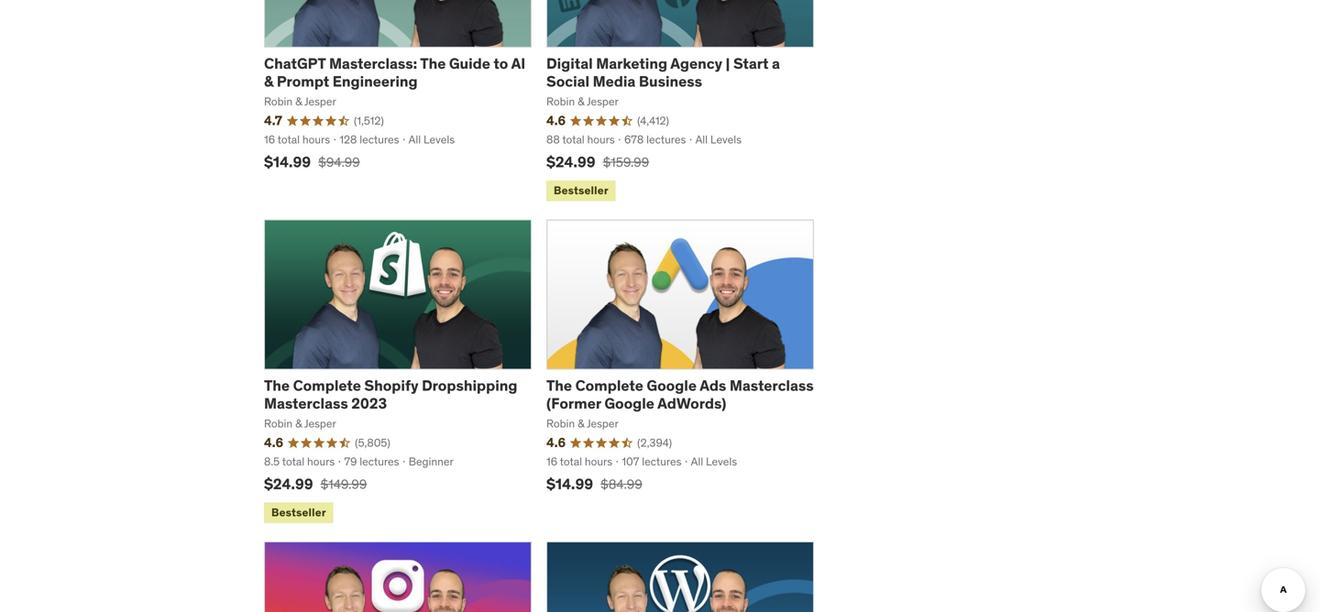 Task type: locate. For each thing, give the bounding box(es) containing it.
complete inside "the complete google ads masterclass (former google adwords) robin & jesper"
[[576, 377, 644, 396]]

16 up $14.99 $84.99
[[547, 455, 558, 469]]

chatgpt masterclass: the guide to ai & prompt engineering link
[[264, 54, 526, 91]]

masterclass:
[[329, 54, 418, 73]]

digital
[[547, 54, 593, 73]]

robin inside the digital marketing agency | start a social media business robin & jesper
[[547, 95, 575, 109]]

$24.99 down 8.5 total hours
[[264, 475, 313, 494]]

the up 8.5
[[264, 377, 290, 396]]

0 horizontal spatial the
[[264, 377, 290, 396]]

1 horizontal spatial $14.99
[[547, 475, 594, 494]]

the left the guide
[[420, 54, 446, 73]]

bestseller down the $24.99 $149.99
[[272, 506, 326, 520]]

robin down (former
[[547, 417, 575, 431]]

prompt
[[277, 72, 330, 91]]

0 horizontal spatial bestseller
[[272, 506, 326, 520]]

$14.99
[[264, 153, 311, 172], [547, 475, 594, 494]]

robin up 8.5
[[264, 417, 293, 431]]

$24.99
[[547, 153, 596, 172], [264, 475, 313, 494]]

levels right 128 lectures
[[424, 133, 455, 147]]

the right dropshipping
[[547, 377, 572, 396]]

1 horizontal spatial bestseller
[[554, 183, 609, 198]]

levels right 678 lectures
[[711, 133, 742, 147]]

lectures down 4412 reviews element
[[647, 133, 686, 147]]

bestseller down the $24.99 $159.99
[[554, 183, 609, 198]]

0 vertical spatial $24.99
[[547, 153, 596, 172]]

4.6 up 88
[[547, 112, 566, 129]]

$24.99 for social
[[547, 153, 596, 172]]

guide
[[449, 54, 491, 73]]

ads
[[700, 377, 727, 396]]

engineering
[[333, 72, 418, 91]]

total
[[278, 133, 300, 147], [563, 133, 585, 147], [282, 455, 305, 469], [560, 455, 582, 469]]

16 total hours up $14.99 $84.99
[[547, 455, 613, 469]]

1 complete from the left
[[293, 377, 361, 396]]

masterclass inside "the complete google ads masterclass (former google adwords) robin & jesper"
[[730, 377, 814, 396]]

total down 4.7
[[278, 133, 300, 147]]

lectures down 1512 reviews element
[[360, 133, 399, 147]]

total for chatgpt masterclass: the guide to ai & prompt engineering
[[278, 133, 300, 147]]

79
[[344, 455, 357, 469]]

4.6 up 8.5
[[264, 435, 284, 451]]

all for chatgpt masterclass: the guide to ai & prompt engineering
[[409, 133, 421, 147]]

0 horizontal spatial complete
[[293, 377, 361, 396]]

complete left shopify
[[293, 377, 361, 396]]

jesper inside "the complete google ads masterclass (former google adwords) robin & jesper"
[[587, 417, 619, 431]]

all right the 107 lectures
[[691, 455, 704, 469]]

1 horizontal spatial the
[[420, 54, 446, 73]]

masterclass for &
[[264, 394, 348, 413]]

jesper
[[305, 95, 336, 109], [587, 95, 619, 109], [305, 417, 336, 431], [587, 417, 619, 431]]

1 vertical spatial $24.99
[[264, 475, 313, 494]]

lectures down the 5805 reviews element
[[360, 455, 399, 469]]

total right 88
[[563, 133, 585, 147]]

hours up $14.99 $84.99
[[585, 455, 613, 469]]

1 horizontal spatial 16 total hours
[[547, 455, 613, 469]]

jesper down prompt
[[305, 95, 336, 109]]

|
[[726, 54, 731, 73]]

digital marketing agency | start a social media business robin & jesper
[[547, 54, 781, 109]]

1 horizontal spatial $24.99
[[547, 153, 596, 172]]

jesper inside the complete shopify dropshipping masterclass 2023 robin & jesper
[[305, 417, 336, 431]]

16 for the complete google ads masterclass (former google adwords)
[[547, 455, 558, 469]]

masterclass right ads on the bottom of page
[[730, 377, 814, 396]]

lectures
[[360, 133, 399, 147], [647, 133, 686, 147], [360, 455, 399, 469], [642, 455, 682, 469]]

complete up (2,394)
[[576, 377, 644, 396]]

678
[[625, 133, 644, 147]]

1 vertical spatial bestseller
[[272, 506, 326, 520]]

shopify
[[365, 377, 419, 396]]

1 horizontal spatial masterclass
[[730, 377, 814, 396]]

0 vertical spatial $14.99
[[264, 153, 311, 172]]

1 vertical spatial 16
[[547, 455, 558, 469]]

all levels right the 107 lectures
[[691, 455, 738, 469]]

$24.99 down 88 total hours
[[547, 153, 596, 172]]

levels down adwords)
[[706, 455, 738, 469]]

bestseller
[[554, 183, 609, 198], [272, 506, 326, 520]]

$94.99
[[318, 154, 360, 171]]

0 horizontal spatial $14.99
[[264, 153, 311, 172]]

all levels
[[409, 133, 455, 147], [696, 133, 742, 147], [691, 455, 738, 469]]

16 total hours
[[264, 133, 330, 147], [547, 455, 613, 469]]

robin inside the complete shopify dropshipping masterclass 2023 robin & jesper
[[264, 417, 293, 431]]

88 total hours
[[547, 133, 615, 147]]

hours for the complete shopify dropshipping masterclass 2023
[[307, 455, 335, 469]]

0 horizontal spatial masterclass
[[264, 394, 348, 413]]

to
[[494, 54, 509, 73]]

1 horizontal spatial complete
[[576, 377, 644, 396]]

(former
[[547, 394, 602, 413]]

total right 8.5
[[282, 455, 305, 469]]

masterclass
[[730, 377, 814, 396], [264, 394, 348, 413]]

0 vertical spatial 16 total hours
[[264, 133, 330, 147]]

16 total hours for robin
[[547, 455, 613, 469]]

levels for digital marketing agency | start a social media business
[[711, 133, 742, 147]]

$14.99 left $84.99
[[547, 475, 594, 494]]

all right 678 lectures
[[696, 133, 708, 147]]

hours
[[303, 133, 330, 147], [588, 133, 615, 147], [307, 455, 335, 469], [585, 455, 613, 469]]

& left prompt
[[264, 72, 274, 91]]

robin
[[264, 95, 293, 109], [547, 95, 575, 109], [264, 417, 293, 431], [547, 417, 575, 431]]

robin down the social
[[547, 95, 575, 109]]

complete for 2023
[[293, 377, 361, 396]]

the
[[420, 54, 446, 73], [264, 377, 290, 396], [547, 377, 572, 396]]

0 vertical spatial 16
[[264, 133, 275, 147]]

ai
[[511, 54, 526, 73]]

all levels right 678 lectures
[[696, 133, 742, 147]]

hours up the $24.99 $149.99
[[307, 455, 335, 469]]

&
[[264, 72, 274, 91], [295, 95, 302, 109], [578, 95, 585, 109], [295, 417, 302, 431], [578, 417, 585, 431]]

1 vertical spatial $14.99
[[547, 475, 594, 494]]

107
[[622, 455, 640, 469]]

$14.99 down 4.7
[[264, 153, 311, 172]]

2 horizontal spatial the
[[547, 377, 572, 396]]

1 horizontal spatial 16
[[547, 455, 558, 469]]

$149.99
[[321, 476, 367, 493]]

all
[[409, 133, 421, 147], [696, 133, 708, 147], [691, 455, 704, 469]]

robin inside "the complete google ads masterclass (former google adwords) robin & jesper"
[[547, 417, 575, 431]]

all right 128 lectures
[[409, 133, 421, 147]]

masterclass up 8.5 total hours
[[264, 394, 348, 413]]

total for digital marketing agency | start a social media business
[[563, 133, 585, 147]]

robin up 4.7
[[264, 95, 293, 109]]

the inside "the complete google ads masterclass (former google adwords) robin & jesper"
[[547, 377, 572, 396]]

1 vertical spatial 16 total hours
[[547, 455, 613, 469]]

128
[[340, 133, 357, 147]]

dropshipping
[[422, 377, 518, 396]]

jesper down media
[[587, 95, 619, 109]]

masterclass inside the complete shopify dropshipping masterclass 2023 robin & jesper
[[264, 394, 348, 413]]

& down the social
[[578, 95, 585, 109]]

all levels right 128 lectures
[[409, 133, 455, 147]]

complete
[[293, 377, 361, 396], [576, 377, 644, 396]]

4.6
[[547, 112, 566, 129], [264, 435, 284, 451], [547, 435, 566, 451]]

16
[[264, 133, 275, 147], [547, 455, 558, 469]]

complete inside the complete shopify dropshipping masterclass 2023 robin & jesper
[[293, 377, 361, 396]]

bestseller for robin
[[272, 506, 326, 520]]

total for the complete google ads masterclass (former google adwords)
[[560, 455, 582, 469]]

the inside the complete shopify dropshipping masterclass 2023 robin & jesper
[[264, 377, 290, 396]]

levels
[[424, 133, 455, 147], [711, 133, 742, 147], [706, 455, 738, 469]]

the complete google ads masterclass (former google adwords) robin & jesper
[[547, 377, 814, 431]]

jesper up 8.5 total hours
[[305, 417, 336, 431]]

the complete shopify dropshipping masterclass 2023 robin & jesper
[[264, 377, 518, 431]]

16 down 4.7
[[264, 133, 275, 147]]

16 total hours up the $14.99 $94.99
[[264, 133, 330, 147]]

all levels for the complete google ads masterclass (former google adwords)
[[691, 455, 738, 469]]

2 complete from the left
[[576, 377, 644, 396]]

hours up the $14.99 $94.99
[[303, 133, 330, 147]]

0 horizontal spatial 16 total hours
[[264, 133, 330, 147]]

lectures down 2394 reviews "element"
[[642, 455, 682, 469]]

chatgpt masterclass: the guide to ai & prompt engineering robin & jesper
[[264, 54, 526, 109]]

total up $14.99 $84.99
[[560, 455, 582, 469]]

0 horizontal spatial $24.99
[[264, 475, 313, 494]]

jesper down (former
[[587, 417, 619, 431]]

& up 8.5 total hours
[[295, 417, 302, 431]]

678 lectures
[[625, 133, 686, 147]]

& inside the complete shopify dropshipping masterclass 2023 robin & jesper
[[295, 417, 302, 431]]

0 vertical spatial bestseller
[[554, 183, 609, 198]]

hours up the $24.99 $159.99
[[588, 133, 615, 147]]

& down (former
[[578, 417, 585, 431]]

total for the complete shopify dropshipping masterclass 2023
[[282, 455, 305, 469]]

google
[[647, 377, 697, 396], [605, 394, 655, 413]]

(2,394)
[[638, 436, 672, 450]]

0 horizontal spatial 16
[[264, 133, 275, 147]]



Task type: describe. For each thing, give the bounding box(es) containing it.
all levels for chatgpt masterclass: the guide to ai & prompt engineering
[[409, 133, 455, 147]]

128 lectures
[[340, 133, 399, 147]]

robin inside chatgpt masterclass: the guide to ai & prompt engineering robin & jesper
[[264, 95, 293, 109]]

start
[[734, 54, 769, 73]]

lectures for chatgpt masterclass: the guide to ai & prompt engineering
[[360, 133, 399, 147]]

the complete google ads masterclass (former google adwords) link
[[547, 377, 814, 413]]

hours for digital marketing agency | start a social media business
[[588, 133, 615, 147]]

hours for the complete google ads masterclass (former google adwords)
[[585, 455, 613, 469]]

all levels for digital marketing agency | start a social media business
[[696, 133, 742, 147]]

social
[[547, 72, 590, 91]]

adwords)
[[658, 394, 727, 413]]

complete for (former
[[576, 377, 644, 396]]

16 for chatgpt masterclass: the guide to ai & prompt engineering
[[264, 133, 275, 147]]

4412 reviews element
[[638, 113, 670, 129]]

$24.99 for robin
[[264, 475, 313, 494]]

the inside chatgpt masterclass: the guide to ai & prompt engineering robin & jesper
[[420, 54, 446, 73]]

& down prompt
[[295, 95, 302, 109]]

$159.99
[[603, 154, 650, 171]]

a
[[772, 54, 781, 73]]

$14.99 for robin
[[547, 475, 594, 494]]

107 lectures
[[622, 455, 682, 469]]

4.6 for robin
[[264, 435, 284, 451]]

8.5
[[264, 455, 280, 469]]

8.5 total hours
[[264, 455, 335, 469]]

$14.99 $94.99
[[264, 153, 360, 172]]

masterclass for adwords)
[[730, 377, 814, 396]]

levels for chatgpt masterclass: the guide to ai & prompt engineering
[[424, 133, 455, 147]]

& inside "the complete google ads masterclass (former google adwords) robin & jesper"
[[578, 417, 585, 431]]

1512 reviews element
[[354, 113, 384, 129]]

media
[[593, 72, 636, 91]]

digital marketing agency | start a social media business link
[[547, 54, 781, 91]]

jesper inside the digital marketing agency | start a social media business robin & jesper
[[587, 95, 619, 109]]

business
[[639, 72, 703, 91]]

all for the complete google ads masterclass (former google adwords)
[[691, 455, 704, 469]]

$84.99
[[601, 476, 643, 493]]

5805 reviews element
[[355, 436, 391, 451]]

$24.99 $159.99
[[547, 153, 650, 172]]

& inside the digital marketing agency | start a social media business robin & jesper
[[578, 95, 585, 109]]

bestseller for social
[[554, 183, 609, 198]]

2023
[[352, 394, 387, 413]]

the for 2023
[[264, 377, 290, 396]]

marketing
[[596, 54, 668, 73]]

jesper inside chatgpt masterclass: the guide to ai & prompt engineering robin & jesper
[[305, 95, 336, 109]]

$24.99 $149.99
[[264, 475, 367, 494]]

16 total hours for engineering
[[264, 133, 330, 147]]

(4,412)
[[638, 114, 670, 128]]

google left ads on the bottom of page
[[647, 377, 697, 396]]

the for (former
[[547, 377, 572, 396]]

79 lectures
[[344, 455, 399, 469]]

google up (2,394)
[[605, 394, 655, 413]]

$14.99 for engineering
[[264, 153, 311, 172]]

the complete shopify dropshipping masterclass 2023 link
[[264, 377, 518, 413]]

4.6 down (former
[[547, 435, 566, 451]]

beginner
[[409, 455, 454, 469]]

(1,512)
[[354, 114, 384, 128]]

hours for chatgpt masterclass: the guide to ai & prompt engineering
[[303, 133, 330, 147]]

chatgpt
[[264, 54, 326, 73]]

4.7
[[264, 112, 282, 129]]

(5,805)
[[355, 436, 391, 450]]

88
[[547, 133, 560, 147]]

lectures for the complete google ads masterclass (former google adwords)
[[642, 455, 682, 469]]

agency
[[671, 54, 723, 73]]

lectures for the complete shopify dropshipping masterclass 2023
[[360, 455, 399, 469]]

lectures for digital marketing agency | start a social media business
[[647, 133, 686, 147]]

4.6 for social
[[547, 112, 566, 129]]

levels for the complete google ads masterclass (former google adwords)
[[706, 455, 738, 469]]

$14.99 $84.99
[[547, 475, 643, 494]]

all for digital marketing agency | start a social media business
[[696, 133, 708, 147]]

2394 reviews element
[[638, 436, 672, 451]]



Task type: vqa. For each thing, say whether or not it's contained in the screenshot.
the "(4,412)"
yes



